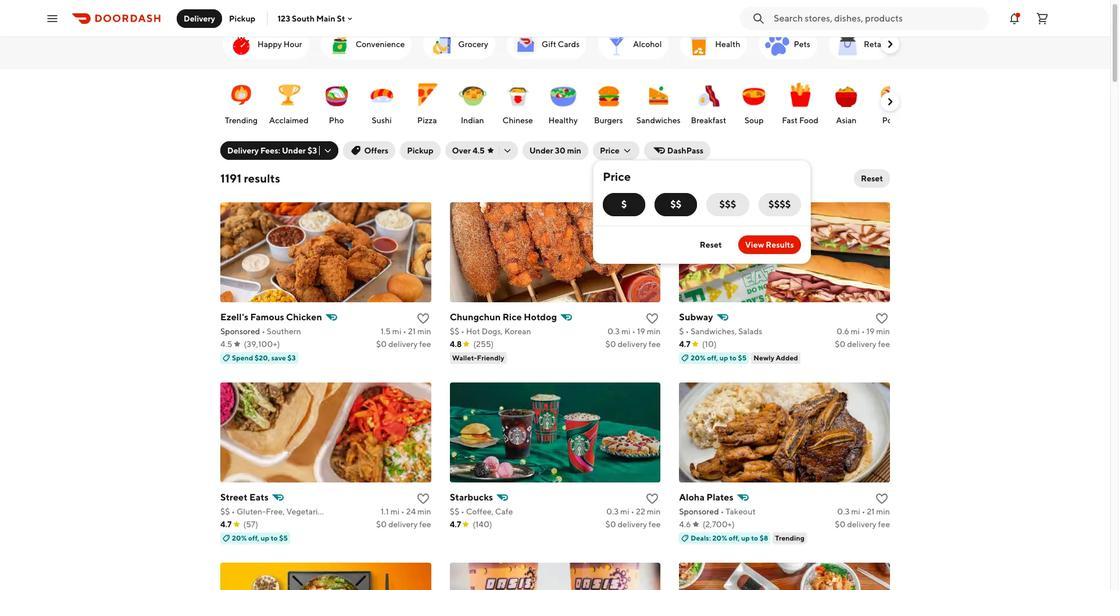 Task type: vqa. For each thing, say whether or not it's contained in the screenshot.
123 South Main St 'Popup Button'
yes



Task type: locate. For each thing, give the bounding box(es) containing it.
0 horizontal spatial $3
[[288, 354, 296, 362]]

$ inside $ button
[[621, 199, 627, 210]]

$$ for $$ • gluten-free, vegetarian
[[220, 507, 230, 516]]

2 19 from the left
[[867, 327, 875, 336]]

reset
[[861, 174, 883, 183], [700, 240, 722, 249]]

fee down 0.3 mi • 21 min
[[878, 520, 890, 529]]

1 horizontal spatial 4.7
[[450, 520, 461, 529]]

min for subway
[[876, 327, 890, 336]]

0 horizontal spatial 4.5
[[220, 340, 232, 349]]

off, down (57)
[[248, 534, 259, 543]]

(140)
[[473, 520, 492, 529]]

0 vertical spatial price
[[600, 146, 620, 155]]

1 click to add this store to your saved list image from the left
[[646, 312, 660, 326]]

0 vertical spatial delivery
[[184, 14, 215, 23]]

$​0 delivery fee for street eats
[[376, 520, 431, 529]]

pickup down pizza
[[407, 146, 434, 155]]

$​0 for subway
[[835, 340, 846, 349]]

delivery down 0.6 mi • 19 min
[[847, 340, 877, 349]]

sponsored
[[220, 327, 260, 336], [679, 507, 719, 516]]

click to add this store to your saved list image up 0.6 mi • 19 min
[[875, 312, 889, 326]]

1 vertical spatial pickup button
[[400, 141, 441, 160]]

0 horizontal spatial pickup
[[229, 14, 256, 23]]

$​0 for starbucks
[[606, 520, 616, 529]]

open menu image
[[45, 11, 59, 25]]

grocery
[[458, 40, 488, 49]]

1 horizontal spatial trending
[[775, 534, 805, 543]]

0 vertical spatial pickup
[[229, 14, 256, 23]]

retail link
[[829, 29, 893, 59]]

up down the $ • sandwiches, salads
[[720, 354, 728, 362]]

0 horizontal spatial click to add this store to your saved list image
[[646, 312, 660, 326]]

off, down (10)
[[707, 354, 718, 362]]

$$ • coffee, cafe
[[450, 507, 513, 516]]

1 vertical spatial 20% off, up to $5
[[232, 534, 288, 543]]

$5
[[738, 354, 747, 362], [279, 534, 288, 543]]

1191
[[220, 172, 242, 185]]

1 horizontal spatial $3
[[308, 146, 317, 155]]

added
[[776, 354, 798, 362]]

$$ down starbucks
[[450, 507, 459, 516]]

newly
[[754, 354, 775, 362]]

click to add this store to your saved list image up 0.3 mi • 19 min
[[646, 312, 660, 326]]

1 vertical spatial delivery
[[227, 146, 259, 155]]

1 19 from the left
[[637, 327, 645, 336]]

pickup for the leftmost pickup button
[[229, 14, 256, 23]]

$​0 down 0.6
[[835, 340, 846, 349]]

fee down 0.3 mi • 19 min
[[649, 340, 661, 349]]

4.5 up "spend"
[[220, 340, 232, 349]]

0 horizontal spatial 21
[[408, 327, 416, 336]]

$$ up 4.8
[[450, 327, 459, 336]]

21
[[408, 327, 416, 336], [867, 507, 875, 516]]

$​0 delivery fee
[[376, 340, 431, 349], [606, 340, 661, 349], [835, 340, 890, 349], [376, 520, 431, 529], [606, 520, 661, 529], [835, 520, 890, 529]]

$$ right $ button
[[671, 199, 682, 210]]

chicken
[[286, 312, 322, 323]]

up left $8 in the right of the page
[[741, 534, 750, 543]]

click to add this store to your saved list image up 1.5 mi • 21 min
[[416, 312, 430, 326]]

healthy
[[549, 116, 578, 125]]

0 horizontal spatial sponsored
[[220, 327, 260, 336]]

1 vertical spatial reset button
[[693, 236, 729, 254]]

up
[[720, 354, 728, 362], [261, 534, 269, 543], [741, 534, 750, 543]]

click to add this store to your saved list image for famous
[[416, 312, 430, 326]]

next button of carousel image
[[884, 38, 896, 50], [884, 96, 896, 108]]

fee down '1.1 mi • 24 min'
[[419, 520, 431, 529]]

1 horizontal spatial 20% off, up to $5
[[691, 354, 747, 362]]

min for chungchun rice hotdog
[[647, 327, 661, 336]]

0 horizontal spatial under
[[282, 146, 306, 155]]

1 under from the left
[[282, 146, 306, 155]]

20%
[[691, 354, 706, 362], [232, 534, 247, 543], [713, 534, 727, 543]]

1.1 mi • 24 min
[[381, 507, 431, 516]]

20% off, up to $5 down (57)
[[232, 534, 288, 543]]

4.5 right over
[[473, 146, 485, 155]]

1 vertical spatial pickup
[[407, 146, 434, 155]]

0 vertical spatial 21
[[408, 327, 416, 336]]

$$ • gluten-free, vegetarian
[[220, 507, 327, 516]]

sponsored • southern
[[220, 327, 301, 336]]

sponsored down aloha
[[679, 507, 719, 516]]

delivery for delivery
[[184, 14, 215, 23]]

happy hour link
[[223, 29, 309, 59]]

free,
[[266, 507, 285, 516]]

$​0 delivery fee down 0.6 mi • 19 min
[[835, 340, 890, 349]]

(10)
[[702, 340, 717, 349]]

0 vertical spatial $3
[[308, 146, 317, 155]]

trending up 'delivery fees: under $3' at top
[[225, 116, 258, 125]]

delivery down 0.3 mi • 22 min
[[618, 520, 647, 529]]

notification bell image
[[1008, 11, 1022, 25]]

health image
[[685, 30, 713, 58]]

2 next button of carousel image from the top
[[884, 96, 896, 108]]

1 horizontal spatial 20%
[[691, 354, 706, 362]]

delivery down 1.5 mi • 21 min
[[388, 340, 418, 349]]

2 horizontal spatial 4.7
[[679, 340, 691, 349]]

next button of carousel image down "store search: begin typing to search for stores available on doordash" text box in the right of the page
[[884, 38, 896, 50]]

mi for starbucks
[[620, 507, 630, 516]]

fast
[[782, 116, 798, 125]]

$​0 delivery fee down 0.3 mi • 21 min
[[835, 520, 890, 529]]

0 horizontal spatial up
[[261, 534, 269, 543]]

asian
[[836, 116, 857, 125]]

happy hour image
[[227, 30, 255, 58]]

$$ for $$
[[671, 199, 682, 210]]

$ down subway
[[679, 327, 684, 336]]

trending right $8 in the right of the page
[[775, 534, 805, 543]]

fees:
[[260, 146, 280, 155]]

delivery for aloha plates
[[847, 520, 877, 529]]

$3
[[308, 146, 317, 155], [288, 354, 296, 362]]

0 vertical spatial pickup button
[[222, 9, 263, 28]]

21 for ezell's famous chicken
[[408, 327, 416, 336]]

$​0 down 0.3 mi • 22 min
[[606, 520, 616, 529]]

$3 for delivery fees: under $3
[[308, 146, 317, 155]]

1 horizontal spatial 19
[[867, 327, 875, 336]]

min inside button
[[567, 146, 581, 155]]

22
[[636, 507, 645, 516]]

2 horizontal spatial to
[[751, 534, 758, 543]]

$3 right save
[[288, 354, 296, 362]]

2 horizontal spatial 20%
[[713, 534, 727, 543]]

1 horizontal spatial $5
[[738, 354, 747, 362]]

0 horizontal spatial off,
[[248, 534, 259, 543]]

click to add this store to your saved list image
[[646, 312, 660, 326], [875, 312, 889, 326]]

under
[[282, 146, 306, 155], [530, 146, 553, 155]]

1 vertical spatial next button of carousel image
[[884, 96, 896, 108]]

$5 down free,
[[279, 534, 288, 543]]

4.8
[[450, 340, 462, 349]]

19
[[637, 327, 645, 336], [867, 327, 875, 336]]

$​0 down 0.3 mi • 19 min
[[606, 340, 616, 349]]

$​0 delivery fee down 1.5 mi • 21 min
[[376, 340, 431, 349]]

under 30 min button
[[523, 141, 588, 160]]

0 vertical spatial 4.5
[[473, 146, 485, 155]]

$ button
[[603, 193, 646, 216]]

$$ down street
[[220, 507, 230, 516]]

123
[[278, 14, 290, 23]]

$​0 down the 1.5
[[376, 340, 387, 349]]

1 horizontal spatial delivery
[[227, 146, 259, 155]]

20% off, up to $5 down (10)
[[691, 354, 747, 362]]

2 under from the left
[[530, 146, 553, 155]]

19 for subway
[[867, 327, 875, 336]]

fee down 0.3 mi • 22 min
[[649, 520, 661, 529]]

$
[[621, 199, 627, 210], [679, 327, 684, 336]]

mi for subway
[[851, 327, 860, 336]]

spend
[[232, 354, 253, 362]]

to down '$$ • gluten-free, vegetarian'
[[271, 534, 278, 543]]

to left $8 in the right of the page
[[751, 534, 758, 543]]

$​0 down 0.3 mi • 21 min
[[835, 520, 846, 529]]

0.3 mi • 19 min
[[608, 327, 661, 336]]

delivery fees: under $3
[[227, 146, 317, 155]]

pickup button down pizza
[[400, 141, 441, 160]]

wallet-friendly
[[452, 354, 504, 362]]

20% down (2,700+)
[[713, 534, 727, 543]]

click to add this store to your saved list image up 0.3 mi • 21 min
[[875, 492, 889, 506]]

delivery for chungchun rice hotdog
[[618, 340, 647, 349]]

click to add this store to your saved list image up '1.1 mi • 24 min'
[[416, 492, 430, 506]]

$​0 delivery fee for subway
[[835, 340, 890, 349]]

4.7 left (140)
[[450, 520, 461, 529]]

to
[[730, 354, 737, 362], [271, 534, 278, 543], [751, 534, 758, 543]]

$$ for $$ • hot dogs, korean
[[450, 327, 459, 336]]

subway
[[679, 312, 713, 323]]

fee for ezell's famous chicken
[[419, 340, 431, 349]]

0 vertical spatial sponsored
[[220, 327, 260, 336]]

delivery for subway
[[847, 340, 877, 349]]

1 horizontal spatial 4.5
[[473, 146, 485, 155]]

0 horizontal spatial 19
[[637, 327, 645, 336]]

1 horizontal spatial under
[[530, 146, 553, 155]]

$​0 down 1.1
[[376, 520, 387, 529]]

$$ inside button
[[671, 199, 682, 210]]

mi for street eats
[[391, 507, 400, 516]]

0 vertical spatial next button of carousel image
[[884, 38, 896, 50]]

20% down (10)
[[691, 354, 706, 362]]

to down the $ • sandwiches, salads
[[730, 354, 737, 362]]

sandwiches,
[[691, 327, 737, 336]]

$​0 delivery fee for chungchun rice hotdog
[[606, 340, 661, 349]]

sponsored down ezell's
[[220, 327, 260, 336]]

hotdog
[[524, 312, 557, 323]]

grocery link
[[424, 29, 495, 59]]

retail image
[[834, 30, 862, 58]]

0.3 for chungchun
[[608, 327, 620, 336]]

indian
[[461, 116, 484, 125]]

$​0 for street eats
[[376, 520, 387, 529]]

click to add this store to your saved list image for plates
[[875, 492, 889, 506]]

$​0 delivery fee down 0.3 mi • 19 min
[[606, 340, 661, 349]]

$8
[[760, 534, 768, 543]]

delivery down '1.1 mi • 24 min'
[[388, 520, 418, 529]]

1 horizontal spatial $
[[679, 327, 684, 336]]

0 horizontal spatial 4.7
[[220, 520, 232, 529]]

alcohol
[[633, 40, 662, 49]]

delivery down 0.3 mi • 19 min
[[618, 340, 647, 349]]

$3 down the acclaimed
[[308, 146, 317, 155]]

1 horizontal spatial sponsored
[[679, 507, 719, 516]]

delivery down 0.3 mi • 21 min
[[847, 520, 877, 529]]

off, down (2,700+)
[[729, 534, 740, 543]]

plates
[[707, 492, 734, 503]]

4.7 left (57)
[[220, 520, 232, 529]]

sponsored for aloha
[[679, 507, 719, 516]]

4.7 left (10)
[[679, 340, 691, 349]]

2 click to add this store to your saved list image from the left
[[875, 312, 889, 326]]

0 vertical spatial trending
[[225, 116, 258, 125]]

0 vertical spatial reset
[[861, 174, 883, 183]]

2 horizontal spatial off,
[[729, 534, 740, 543]]

20% off, up to $5
[[691, 354, 747, 362], [232, 534, 288, 543]]

pizza
[[417, 116, 437, 125]]

convenience image
[[325, 30, 353, 58]]

0 items, open order cart image
[[1036, 11, 1050, 25]]

$ left $$ button
[[621, 199, 627, 210]]

1 vertical spatial trending
[[775, 534, 805, 543]]

30
[[555, 146, 566, 155]]

takeout
[[726, 507, 756, 516]]

price down the price "button"
[[603, 170, 631, 183]]

4.5 inside button
[[473, 146, 485, 155]]

0 horizontal spatial 20% off, up to $5
[[232, 534, 288, 543]]

delivery for delivery fees: under $3
[[227, 146, 259, 155]]

click to add this store to your saved list image for chungchun rice hotdog
[[646, 312, 660, 326]]

fee for subway
[[878, 340, 890, 349]]

min
[[567, 146, 581, 155], [418, 327, 431, 336], [647, 327, 661, 336], [876, 327, 890, 336], [418, 507, 431, 516], [647, 507, 661, 516], [876, 507, 890, 516]]

gift cards link
[[507, 29, 587, 59]]

view
[[745, 240, 764, 249]]

0 vertical spatial $
[[621, 199, 627, 210]]

$ for $
[[621, 199, 627, 210]]

fee for aloha plates
[[878, 520, 890, 529]]

dashpass button
[[644, 141, 711, 160]]

under right the fees:
[[282, 146, 306, 155]]

1 horizontal spatial pickup
[[407, 146, 434, 155]]

min for street eats
[[418, 507, 431, 516]]

salads
[[739, 327, 763, 336]]

click to add this store to your saved list image
[[416, 312, 430, 326], [416, 492, 430, 506], [646, 492, 660, 506], [875, 492, 889, 506]]

price inside "button"
[[600, 146, 620, 155]]

1 vertical spatial reset
[[700, 240, 722, 249]]

19 for chungchun rice hotdog
[[637, 327, 645, 336]]

20% down (57)
[[232, 534, 247, 543]]

1 vertical spatial sponsored
[[679, 507, 719, 516]]

123 south main st
[[278, 14, 345, 23]]

0 horizontal spatial to
[[271, 534, 278, 543]]

1 vertical spatial 21
[[867, 507, 875, 516]]

0 horizontal spatial delivery
[[184, 14, 215, 23]]

delivery inside button
[[184, 14, 215, 23]]

delivery for starbucks
[[618, 520, 647, 529]]

pickup button up "happy hour" icon
[[222, 9, 263, 28]]

1 horizontal spatial click to add this store to your saved list image
[[875, 312, 889, 326]]

starbucks
[[450, 492, 493, 503]]

1 vertical spatial $
[[679, 327, 684, 336]]

mi
[[392, 327, 401, 336], [622, 327, 631, 336], [851, 327, 860, 336], [391, 507, 400, 516], [620, 507, 630, 516], [851, 507, 860, 516]]

delivery
[[184, 14, 215, 23], [227, 146, 259, 155]]

reset button
[[854, 169, 890, 188], [693, 236, 729, 254]]

st
[[337, 14, 345, 23]]

0 vertical spatial reset button
[[854, 169, 890, 188]]

0 horizontal spatial $5
[[279, 534, 288, 543]]

(2,700+)
[[703, 520, 735, 529]]

fee down 1.5 mi • 21 min
[[419, 340, 431, 349]]

pickup up "happy hour" icon
[[229, 14, 256, 23]]

next button of carousel image up poke
[[884, 96, 896, 108]]

1 vertical spatial price
[[603, 170, 631, 183]]

under left 30 on the top of page
[[530, 146, 553, 155]]

0.6
[[837, 327, 849, 336]]

dashpass
[[667, 146, 704, 155]]

1.1
[[381, 507, 389, 516]]

fee down 0.6 mi • 19 min
[[878, 340, 890, 349]]

up down '$$ • gluten-free, vegetarian'
[[261, 534, 269, 543]]

1 vertical spatial $3
[[288, 354, 296, 362]]

ezell's
[[220, 312, 248, 323]]

0 horizontal spatial reset
[[700, 240, 722, 249]]

$​0 delivery fee down 0.3 mi • 22 min
[[606, 520, 661, 529]]

price
[[600, 146, 620, 155], [603, 170, 631, 183]]

1 horizontal spatial 21
[[867, 507, 875, 516]]

0 horizontal spatial $
[[621, 199, 627, 210]]

pickup
[[229, 14, 256, 23], [407, 146, 434, 155]]

0 horizontal spatial reset button
[[693, 236, 729, 254]]

$5 left newly on the bottom
[[738, 354, 747, 362]]

$​0 delivery fee down '1.1 mi • 24 min'
[[376, 520, 431, 529]]

mi for chungchun rice hotdog
[[622, 327, 631, 336]]

price down burgers
[[600, 146, 620, 155]]

fee
[[419, 340, 431, 349], [649, 340, 661, 349], [878, 340, 890, 349], [419, 520, 431, 529], [649, 520, 661, 529], [878, 520, 890, 529]]



Task type: describe. For each thing, give the bounding box(es) containing it.
click to add this store to your saved list image for subway
[[875, 312, 889, 326]]

1 horizontal spatial up
[[720, 354, 728, 362]]

happy
[[258, 40, 282, 49]]

(57)
[[243, 520, 258, 529]]

1 horizontal spatial off,
[[707, 354, 718, 362]]

alcohol link
[[598, 29, 669, 59]]

delivery for street eats
[[388, 520, 418, 529]]

Store search: begin typing to search for stores available on DoorDash text field
[[774, 12, 982, 25]]

$​0 delivery fee for ezell's famous chicken
[[376, 340, 431, 349]]

chinese
[[503, 116, 533, 125]]

gift cards image
[[512, 30, 540, 58]]

1.5
[[381, 327, 391, 336]]

dogs,
[[482, 327, 503, 336]]

delivery for ezell's famous chicken
[[388, 340, 418, 349]]

0 horizontal spatial 20%
[[232, 534, 247, 543]]

happy hour
[[258, 40, 302, 49]]

21 for aloha plates
[[867, 507, 875, 516]]

$$$$ button
[[759, 193, 801, 216]]

sponsored for ezell's
[[220, 327, 260, 336]]

hot
[[466, 327, 480, 336]]

eats
[[249, 492, 269, 503]]

min for ezell's famous chicken
[[418, 327, 431, 336]]

under 30 min
[[530, 146, 581, 155]]

2 horizontal spatial up
[[741, 534, 750, 543]]

friendly
[[477, 354, 504, 362]]

click to add this store to your saved list image for eats
[[416, 492, 430, 506]]

korean
[[505, 327, 531, 336]]

view results button
[[738, 236, 801, 254]]

ezell's famous chicken
[[220, 312, 322, 323]]

save
[[271, 354, 286, 362]]

street
[[220, 492, 248, 503]]

0 vertical spatial $5
[[738, 354, 747, 362]]

acclaimed link
[[267, 75, 311, 129]]

sandwiches
[[637, 116, 681, 125]]

fast food
[[782, 116, 819, 125]]

grocery image
[[428, 30, 456, 58]]

mi for ezell's famous chicken
[[392, 327, 401, 336]]

$$$ button
[[707, 193, 749, 216]]

cards
[[558, 40, 580, 49]]

south
[[292, 14, 315, 23]]

$ • sandwiches, salads
[[679, 327, 763, 336]]

123 south main st button
[[278, 14, 355, 23]]

convenience link
[[321, 29, 412, 59]]

sushi
[[372, 116, 392, 125]]

min for aloha plates
[[876, 507, 890, 516]]

pets
[[794, 40, 811, 49]]

view results
[[745, 240, 794, 249]]

$​0 for chungchun rice hotdog
[[606, 340, 616, 349]]

fee for street eats
[[419, 520, 431, 529]]

pickup for the right pickup button
[[407, 146, 434, 155]]

offers
[[364, 146, 389, 155]]

1 horizontal spatial reset
[[861, 174, 883, 183]]

breakfast
[[691, 116, 726, 125]]

under inside button
[[530, 146, 553, 155]]

results
[[766, 240, 794, 249]]

gift cards
[[542, 40, 580, 49]]

$$$$
[[769, 199, 791, 210]]

street eats
[[220, 492, 269, 503]]

click to add this store to your saved list image up 0.3 mi • 22 min
[[646, 492, 660, 506]]

1 horizontal spatial to
[[730, 354, 737, 362]]

health link
[[681, 29, 748, 59]]

(255)
[[473, 340, 494, 349]]

$​0 for ezell's famous chicken
[[376, 340, 387, 349]]

4.7 for subway
[[679, 340, 691, 349]]

1 vertical spatial $5
[[279, 534, 288, 543]]

famous
[[250, 312, 284, 323]]

main
[[316, 14, 335, 23]]

0 horizontal spatial trending
[[225, 116, 258, 125]]

4.7 for street eats
[[220, 520, 232, 529]]

0.3 for aloha
[[837, 507, 850, 516]]

mi for aloha plates
[[851, 507, 860, 516]]

alcohol image
[[603, 30, 631, 58]]

wallet-
[[452, 354, 477, 362]]

1 next button of carousel image from the top
[[884, 38, 896, 50]]

1191 results
[[220, 172, 280, 185]]

food
[[799, 116, 819, 125]]

pho
[[329, 116, 344, 125]]

gift
[[542, 40, 556, 49]]

$​0 delivery fee for aloha plates
[[835, 520, 890, 529]]

fee for chungchun rice hotdog
[[649, 340, 661, 349]]

1 horizontal spatial pickup button
[[400, 141, 441, 160]]

0 vertical spatial 20% off, up to $5
[[691, 354, 747, 362]]

convenience
[[356, 40, 405, 49]]

24
[[406, 507, 416, 516]]

poke
[[882, 116, 901, 125]]

deals:
[[691, 534, 711, 543]]

0.6 mi • 19 min
[[837, 327, 890, 336]]

0 horizontal spatial pickup button
[[222, 9, 263, 28]]

$ for $ • sandwiches, salads
[[679, 327, 684, 336]]

newly added
[[754, 354, 798, 362]]

pets image
[[764, 30, 792, 58]]

chungchun rice hotdog
[[450, 312, 557, 323]]

$​0 delivery fee for starbucks
[[606, 520, 661, 529]]

$$$
[[720, 199, 736, 210]]

spend $20, save $3
[[232, 354, 296, 362]]

hour
[[284, 40, 302, 49]]

$$ for $$ • coffee, cafe
[[450, 507, 459, 516]]

sponsored • takeout
[[679, 507, 756, 516]]

aloha
[[679, 492, 705, 503]]

(39,100+)
[[244, 340, 280, 349]]

fee for starbucks
[[649, 520, 661, 529]]

over 4.5
[[452, 146, 485, 155]]

cafe
[[495, 507, 513, 516]]

4.7 for starbucks
[[450, 520, 461, 529]]

1 horizontal spatial reset button
[[854, 169, 890, 188]]

over 4.5 button
[[445, 141, 518, 160]]

0.3 mi • 21 min
[[837, 507, 890, 516]]

$$ button
[[655, 193, 697, 216]]

trending link
[[222, 75, 261, 129]]

0.3 mi • 22 min
[[607, 507, 661, 516]]

$​0 for aloha plates
[[835, 520, 846, 529]]

health
[[715, 40, 741, 49]]

burgers
[[594, 116, 623, 125]]

pets link
[[759, 29, 818, 59]]

1 vertical spatial 4.5
[[220, 340, 232, 349]]

rice
[[503, 312, 522, 323]]

min for starbucks
[[647, 507, 661, 516]]

deals: 20% off, up to $8
[[691, 534, 768, 543]]

vegetarian
[[286, 507, 327, 516]]

results
[[244, 172, 280, 185]]

acclaimed
[[269, 116, 309, 125]]

$3 for spend $20, save $3
[[288, 354, 296, 362]]

4.6
[[679, 520, 691, 529]]



